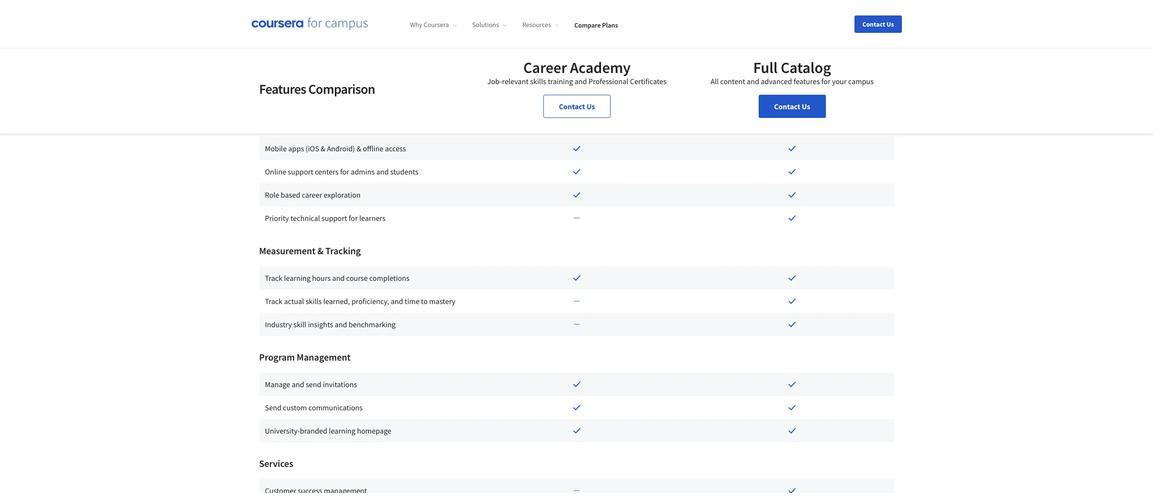 Task type: describe. For each thing, give the bounding box(es) containing it.
for for priority technical support for learners
[[349, 213, 358, 223]]

why
[[410, 20, 422, 29]]

features
[[259, 80, 306, 98]]

resources
[[522, 20, 551, 29]]

priority
[[265, 213, 289, 223]]

training
[[548, 76, 573, 86]]

campus
[[848, 76, 874, 86]]

and left send
[[292, 380, 304, 390]]

university-
[[265, 426, 300, 436]]

and inside full catalog all content and advanced features for your campus
[[747, 76, 759, 86]]

1 horizontal spatial learning
[[329, 426, 355, 436]]

and right hours
[[332, 273, 345, 283]]

tracking
[[301, 14, 327, 24]]

and right insights
[[335, 320, 347, 330]]

plans
[[602, 20, 618, 29]]

solutions
[[472, 20, 499, 29]]

flagging
[[340, 84, 366, 93]]

skill
[[293, 320, 306, 330]]

tracking
[[325, 245, 361, 257]]

manage
[[265, 380, 290, 390]]

job-
[[487, 76, 502, 86]]

centers
[[315, 167, 339, 177]]

track learning hours and course completions
[[265, 273, 409, 283]]

mobile apps (ios & android) & offline access
[[265, 144, 406, 153]]

contact us button
[[855, 15, 902, 33]]

relevant
[[502, 76, 529, 86]]

students
[[390, 167, 418, 177]]

professional
[[589, 76, 628, 86]]

send custom communications
[[265, 403, 363, 413]]

coursera
[[424, 20, 449, 29]]

& left question
[[323, 37, 328, 47]]

& right (ios
[[321, 144, 325, 153]]

admins
[[351, 167, 375, 177]]

content
[[720, 76, 745, 86]]

manage and send invitations
[[265, 380, 357, 390]]

your
[[832, 76, 847, 86]]

0 horizontal spatial skills
[[306, 297, 322, 306]]

all
[[711, 76, 719, 86]]

for for online support centers for admins and students
[[340, 167, 349, 177]]

quizzes
[[395, 37, 419, 47]]

compare
[[574, 20, 601, 29]]

0 horizontal spatial support
[[288, 167, 313, 177]]

homepage
[[357, 426, 391, 436]]

completions
[[369, 273, 409, 283]]

question
[[330, 37, 358, 47]]

review
[[281, 84, 302, 93]]

proficiency,
[[352, 297, 389, 306]]

solutions link
[[472, 20, 507, 29]]

academy
[[570, 58, 631, 77]]

industry
[[265, 320, 292, 330]]

offline
[[363, 144, 383, 153]]

plagiarism tracking in gradebook
[[265, 14, 372, 24]]

1 horizontal spatial contact us
[[774, 102, 810, 111]]

management
[[297, 351, 351, 363]]

to
[[421, 297, 428, 306]]

program management
[[259, 351, 351, 363]]

why coursera link
[[410, 20, 457, 29]]

insights
[[308, 320, 333, 330]]

learners
[[359, 213, 386, 223]]

full
[[753, 58, 778, 77]]

resources link
[[522, 20, 559, 29]]

advanced
[[761, 76, 792, 86]]

hours
[[312, 273, 331, 283]]

plagiarism
[[265, 14, 299, 24]]

0 horizontal spatial us
[[587, 102, 595, 111]]

course
[[346, 273, 368, 283]]

proctoring
[[288, 37, 322, 47]]

plagiarism
[[304, 84, 338, 93]]

track for track actual skills learned, proficiency, and time to mastery
[[265, 297, 282, 306]]

branded
[[300, 426, 327, 436]]

access
[[385, 144, 406, 153]]

(ios
[[306, 144, 319, 153]]

technical
[[290, 213, 320, 223]]



Task type: vqa. For each thing, say whether or not it's contained in the screenshot.
ENROLLED
no



Task type: locate. For each thing, give the bounding box(es) containing it.
0 vertical spatial for
[[821, 76, 830, 86]]

contact us link down features on the right
[[759, 95, 826, 118]]

1 vertical spatial in
[[387, 37, 393, 47]]

online for online support centers for admins and students
[[265, 167, 286, 177]]

contact for 1st contact us link from right
[[774, 102, 800, 111]]

1 contact us link from the left
[[543, 95, 611, 118]]

skills
[[530, 76, 546, 86], [306, 297, 322, 306]]

online down plagiarism
[[265, 37, 286, 47]]

comparison
[[308, 80, 375, 98]]

peer review plagiarism flagging
[[265, 84, 366, 93]]

compare plans
[[574, 20, 618, 29]]

coursera for campus image
[[251, 17, 368, 31]]

contact inside button
[[862, 20, 885, 28]]

time
[[405, 297, 419, 306]]

why coursera
[[410, 20, 449, 29]]

1 vertical spatial track
[[265, 297, 282, 306]]

support down apps
[[288, 167, 313, 177]]

learning up actual on the bottom of page
[[284, 273, 311, 283]]

track left actual on the bottom of page
[[265, 297, 282, 306]]

0 horizontal spatial contact
[[559, 102, 585, 111]]

program
[[259, 351, 295, 363]]

contact for contact us button
[[862, 20, 885, 28]]

2 horizontal spatial contact us
[[862, 20, 894, 28]]

online down mobile
[[265, 167, 286, 177]]

0 horizontal spatial contact us
[[559, 102, 595, 111]]

learning down communications at the left
[[329, 426, 355, 436]]

career
[[523, 58, 567, 77]]

compare plans link
[[574, 20, 618, 29]]

gradebook
[[336, 14, 372, 24]]

skills inside career academy job-relevant skills training and professional certificates
[[530, 76, 546, 86]]

industry skill insights and benchmarking
[[265, 320, 396, 330]]

1 horizontal spatial support
[[322, 213, 347, 223]]

1 vertical spatial online
[[265, 167, 286, 177]]

0 horizontal spatial in
[[329, 14, 335, 24]]

university-branded learning homepage
[[265, 426, 391, 436]]

1 track from the top
[[265, 273, 282, 283]]

catalog
[[781, 58, 831, 77]]

skills left training at the left top of the page
[[530, 76, 546, 86]]

contact us
[[862, 20, 894, 28], [559, 102, 595, 111], [774, 102, 810, 111]]

learning
[[284, 273, 311, 283], [329, 426, 355, 436]]

and inside career academy job-relevant skills training and professional certificates
[[575, 76, 587, 86]]

based
[[281, 190, 300, 200]]

role
[[265, 190, 279, 200]]

features comparison
[[259, 80, 375, 98]]

measurement & tracking
[[259, 245, 361, 257]]

2 vertical spatial for
[[349, 213, 358, 223]]

android)
[[327, 144, 355, 153]]

role based career exploration
[[265, 190, 361, 200]]

0 horizontal spatial learning
[[284, 273, 311, 283]]

0 vertical spatial skills
[[530, 76, 546, 86]]

& left offline on the left of the page
[[357, 144, 361, 153]]

features
[[794, 76, 820, 86]]

variants
[[360, 37, 385, 47]]

mastery
[[429, 297, 455, 306]]

for left learners at the top left
[[349, 213, 358, 223]]

priority technical support for learners
[[265, 213, 386, 223]]

0 vertical spatial learning
[[284, 273, 311, 283]]

apps
[[288, 144, 304, 153]]

2 online from the top
[[265, 167, 286, 177]]

1 online from the top
[[265, 37, 286, 47]]

for inside full catalog all content and advanced features for your campus
[[821, 76, 830, 86]]

1 vertical spatial learning
[[329, 426, 355, 436]]

contact us inside button
[[862, 20, 894, 28]]

2 contact us link from the left
[[759, 95, 826, 118]]

skills right actual on the bottom of page
[[306, 297, 322, 306]]

benchmarking
[[349, 320, 396, 330]]

online support centers for admins and students
[[265, 167, 418, 177]]

0 vertical spatial in
[[329, 14, 335, 24]]

us inside contact us button
[[887, 20, 894, 28]]

and right content
[[747, 76, 759, 86]]

measurement
[[259, 245, 316, 257]]

&
[[323, 37, 328, 47], [321, 144, 325, 153], [357, 144, 361, 153], [317, 245, 324, 257]]

1 vertical spatial support
[[322, 213, 347, 223]]

in
[[329, 14, 335, 24], [387, 37, 393, 47]]

exploration
[[324, 190, 361, 200]]

1 vertical spatial skills
[[306, 297, 322, 306]]

career
[[302, 190, 322, 200]]

and right admins
[[376, 167, 389, 177]]

track for track learning hours and course completions
[[265, 273, 282, 283]]

and
[[575, 76, 587, 86], [747, 76, 759, 86], [376, 167, 389, 177], [332, 273, 345, 283], [391, 297, 403, 306], [335, 320, 347, 330], [292, 380, 304, 390]]

1 horizontal spatial contact
[[774, 102, 800, 111]]

1 horizontal spatial skills
[[530, 76, 546, 86]]

support down "exploration" at the left
[[322, 213, 347, 223]]

online for online proctoring & question variants in quizzes
[[265, 37, 286, 47]]

and right training at the left top of the page
[[575, 76, 587, 86]]

contact for 2nd contact us link from right
[[559, 102, 585, 111]]

online
[[265, 37, 286, 47], [265, 167, 286, 177]]

invitations
[[323, 380, 357, 390]]

send
[[306, 380, 321, 390]]

2 track from the top
[[265, 297, 282, 306]]

contact us link down training at the left top of the page
[[543, 95, 611, 118]]

0 vertical spatial support
[[288, 167, 313, 177]]

actual
[[284, 297, 304, 306]]

0 vertical spatial track
[[265, 273, 282, 283]]

2 horizontal spatial us
[[887, 20, 894, 28]]

learned,
[[323, 297, 350, 306]]

certificates
[[630, 76, 666, 86]]

for right centers on the top left of the page
[[340, 167, 349, 177]]

1 horizontal spatial us
[[802, 102, 810, 111]]

in right tracking
[[329, 14, 335, 24]]

peer
[[265, 84, 279, 93]]

send
[[265, 403, 281, 413]]

for left your
[[821, 76, 830, 86]]

communications
[[308, 403, 363, 413]]

and left time
[[391, 297, 403, 306]]

full catalog all content and advanced features for your campus
[[711, 58, 874, 86]]

for
[[821, 76, 830, 86], [340, 167, 349, 177], [349, 213, 358, 223]]

contact us link
[[543, 95, 611, 118], [759, 95, 826, 118]]

2 horizontal spatial contact
[[862, 20, 885, 28]]

custom
[[283, 403, 307, 413]]

services
[[259, 458, 293, 470]]

track down 'measurement'
[[265, 273, 282, 283]]

1 horizontal spatial contact us link
[[759, 95, 826, 118]]

track actual skills learned, proficiency, and time to mastery
[[265, 297, 455, 306]]

1 horizontal spatial in
[[387, 37, 393, 47]]

0 vertical spatial online
[[265, 37, 286, 47]]

mobile
[[265, 144, 287, 153]]

in left 'quizzes'
[[387, 37, 393, 47]]

& left the tracking on the left of the page
[[317, 245, 324, 257]]

us
[[887, 20, 894, 28], [587, 102, 595, 111], [802, 102, 810, 111]]

career academy job-relevant skills training and professional certificates
[[487, 58, 666, 86]]

1 vertical spatial for
[[340, 167, 349, 177]]

0 horizontal spatial contact us link
[[543, 95, 611, 118]]

online proctoring & question variants in quizzes
[[265, 37, 419, 47]]



